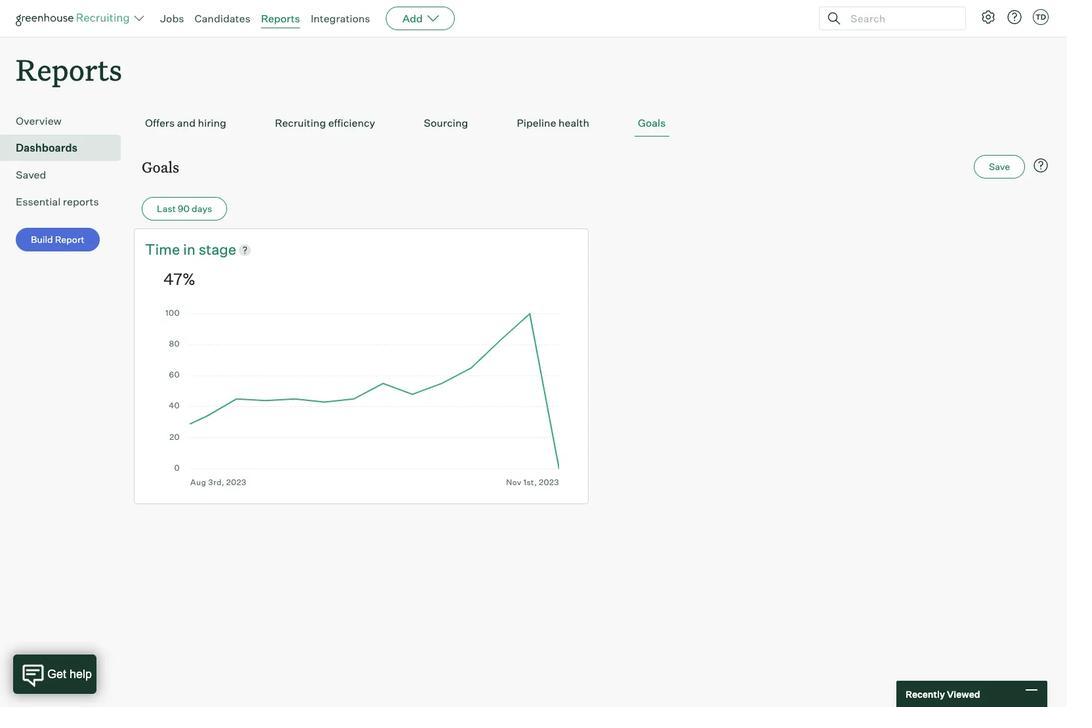 Task type: locate. For each thing, give the bounding box(es) containing it.
goals inside 'button'
[[638, 116, 666, 129]]

build
[[31, 234, 53, 245]]

1 vertical spatial goals
[[142, 157, 179, 177]]

sourcing
[[424, 116, 468, 129]]

90
[[178, 203, 190, 214]]

time in
[[145, 240, 199, 258]]

build report button
[[16, 228, 100, 252]]

configure image
[[981, 9, 997, 25]]

dashboards link
[[16, 140, 116, 156]]

last
[[157, 203, 176, 214]]

pipeline health
[[517, 116, 590, 129]]

overview link
[[16, 113, 116, 129]]

1 horizontal spatial reports
[[261, 12, 300, 25]]

days
[[192, 203, 212, 214]]

goals
[[638, 116, 666, 129], [142, 157, 179, 177]]

last 90 days button
[[142, 197, 227, 221]]

integrations link
[[311, 12, 370, 25]]

reports
[[63, 195, 99, 208]]

td button
[[1031, 7, 1052, 28]]

add
[[403, 12, 423, 25]]

reports down "greenhouse recruiting" image
[[16, 50, 122, 89]]

1 horizontal spatial goals
[[638, 116, 666, 129]]

build report
[[31, 234, 85, 245]]

candidates
[[195, 12, 251, 25]]

reports
[[261, 12, 300, 25], [16, 50, 122, 89]]

save button
[[974, 155, 1025, 179]]

td button
[[1033, 9, 1049, 25]]

offers and hiring button
[[142, 110, 230, 137]]

add button
[[386, 7, 455, 30]]

recently
[[906, 688, 945, 700]]

reports right 'candidates' link
[[261, 12, 300, 25]]

offers
[[145, 116, 175, 129]]

tab list
[[142, 110, 1052, 137]]

sourcing button
[[421, 110, 472, 137]]

0 vertical spatial reports
[[261, 12, 300, 25]]

Search text field
[[848, 9, 954, 28]]

0 horizontal spatial reports
[[16, 50, 122, 89]]

save
[[989, 161, 1010, 172]]

essential reports
[[16, 195, 99, 208]]

stage link
[[199, 240, 236, 260]]

essential
[[16, 195, 61, 208]]

0 vertical spatial goals
[[638, 116, 666, 129]]

47%
[[163, 269, 196, 289]]

recruiting efficiency
[[275, 116, 375, 129]]

recruiting
[[275, 116, 326, 129]]

hiring
[[198, 116, 226, 129]]

and
[[177, 116, 196, 129]]

recruiting efficiency button
[[272, 110, 379, 137]]

offers and hiring
[[145, 116, 226, 129]]



Task type: vqa. For each thing, say whether or not it's contained in the screenshot.
Collect feedback in Application Review link
no



Task type: describe. For each thing, give the bounding box(es) containing it.
jobs link
[[160, 12, 184, 25]]

saved
[[16, 168, 46, 181]]

candidates link
[[195, 12, 251, 25]]

pipeline health button
[[514, 110, 593, 137]]

1 vertical spatial reports
[[16, 50, 122, 89]]

goals button
[[635, 110, 669, 137]]

tab list containing offers and hiring
[[142, 110, 1052, 137]]

saved link
[[16, 167, 116, 183]]

0 horizontal spatial goals
[[142, 157, 179, 177]]

in
[[183, 240, 196, 258]]

faq image
[[1033, 158, 1049, 173]]

last 90 days
[[157, 203, 212, 214]]

pipeline
[[517, 116, 556, 129]]

integrations
[[311, 12, 370, 25]]

reports link
[[261, 12, 300, 25]]

dashboards
[[16, 141, 78, 154]]

greenhouse recruiting image
[[16, 11, 134, 26]]

report
[[55, 234, 85, 245]]

essential reports link
[[16, 194, 116, 210]]

td
[[1036, 12, 1047, 22]]

jobs
[[160, 12, 184, 25]]

recently viewed
[[906, 688, 981, 700]]

stage
[[199, 240, 236, 258]]

xychart image
[[163, 310, 559, 487]]

overview
[[16, 114, 62, 127]]

efficiency
[[328, 116, 375, 129]]

time link
[[145, 240, 183, 260]]

in link
[[183, 240, 199, 260]]

time
[[145, 240, 180, 258]]

health
[[559, 116, 590, 129]]

viewed
[[947, 688, 981, 700]]



